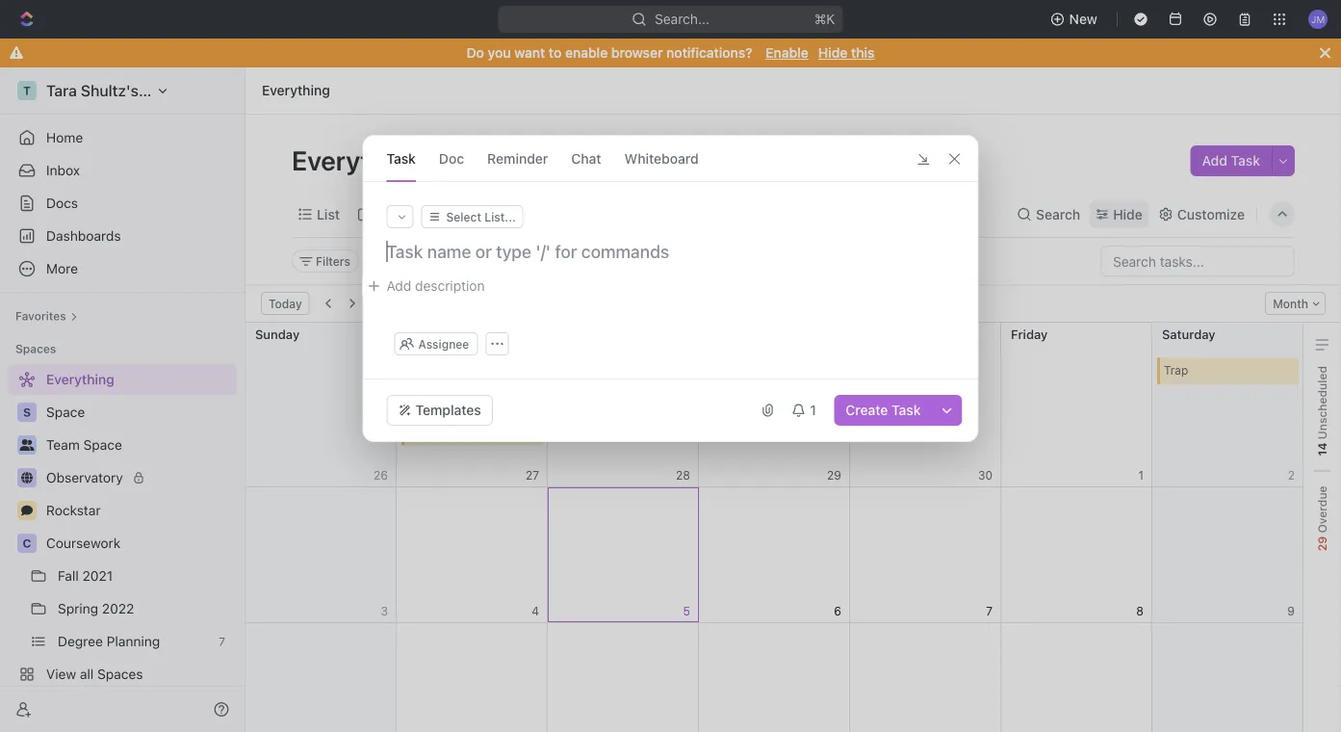 Task type: vqa. For each thing, say whether or not it's contained in the screenshot.
Custom
no



Task type: locate. For each thing, give the bounding box(es) containing it.
2 vertical spatial hide
[[672, 254, 698, 268]]

14
[[1316, 443, 1330, 456]]

add task button
[[1191, 145, 1272, 176]]

1 horizontal spatial 1
[[810, 402, 817, 418]]

2 horizontal spatial hide
[[1114, 206, 1143, 222]]

hide left this
[[819, 45, 848, 61]]

1 horizontal spatial task
[[892, 402, 921, 418]]

hide inside button
[[672, 254, 698, 268]]

c
[[23, 536, 31, 550]]

grid
[[245, 323, 1304, 732]]

task for create task
[[892, 402, 921, 418]]

select
[[446, 210, 482, 223]]

1 vertical spatial exam
[[432, 425, 461, 438]]

whiteboard
[[625, 150, 699, 166]]

create task button
[[834, 395, 933, 426]]

doc button
[[439, 136, 464, 181]]

saturday
[[1163, 327, 1216, 341]]

calendar
[[449, 206, 506, 222]]

this
[[852, 45, 875, 61]]

row
[[246, 323, 1304, 487], [246, 487, 1304, 623], [246, 623, 1304, 732]]

0 horizontal spatial 1
[[441, 394, 446, 408]]

1 horizontal spatial hide
[[819, 45, 848, 61]]

search
[[1036, 206, 1081, 222]]

hide button
[[664, 249, 706, 273]]

reminder
[[487, 150, 548, 166]]

assignees
[[475, 254, 532, 268]]

hide right search
[[1114, 206, 1143, 222]]

task
[[387, 150, 416, 166], [1232, 153, 1261, 169], [892, 402, 921, 418]]

1
[[441, 394, 446, 408], [810, 402, 817, 418]]

today
[[269, 297, 302, 310]]

task right create
[[892, 402, 921, 418]]

1 vertical spatial hide
[[1114, 206, 1143, 222]]

favorites button
[[8, 304, 85, 327]]

hide right closed
[[672, 254, 698, 268]]

dialog
[[363, 135, 979, 442]]

task for add task
[[1232, 153, 1261, 169]]

doc
[[439, 150, 464, 166]]

assignee
[[419, 337, 469, 351]]

customize button
[[1153, 201, 1251, 228]]

search button
[[1011, 201, 1087, 228]]

list link
[[313, 201, 340, 228]]

show
[[569, 254, 599, 268]]

3 row from the top
[[246, 623, 1304, 732]]

dialog containing task
[[363, 135, 979, 442]]

hide
[[819, 45, 848, 61], [1114, 206, 1143, 222], [672, 254, 698, 268]]

8
[[1137, 604, 1144, 618]]

row containing trap
[[246, 323, 1304, 487]]

enable
[[565, 45, 608, 61]]

spaces
[[15, 342, 56, 355]]

task left 'doc'
[[387, 150, 416, 166]]

exam up lab at the bottom left of the page
[[408, 394, 438, 408]]

everything
[[262, 82, 330, 98], [292, 144, 429, 176]]

1 row from the top
[[246, 323, 1304, 487]]

home
[[46, 130, 83, 145]]

0 horizontal spatial hide
[[672, 254, 698, 268]]

task right add
[[1232, 153, 1261, 169]]

list...
[[485, 210, 516, 223]]

⌘k
[[815, 11, 836, 27]]

7
[[986, 604, 993, 618]]

row containing 5
[[246, 487, 1304, 623]]

Task name or type '/' for commands text field
[[387, 240, 959, 263]]

1 button
[[783, 395, 827, 426]]

1 up lab exam
[[441, 394, 446, 408]]

show closed button
[[545, 249, 648, 273]]

1 left create
[[810, 402, 817, 418]]

reminder button
[[487, 136, 548, 181]]

6
[[834, 604, 842, 618]]

inbox link
[[8, 155, 237, 186]]

browser
[[612, 45, 663, 61]]

whiteboard button
[[625, 136, 699, 181]]

chat button
[[571, 136, 602, 181]]

closed
[[603, 254, 639, 268]]

exam
[[408, 394, 438, 408], [432, 425, 461, 438]]

0 horizontal spatial task
[[387, 150, 416, 166]]

favorites
[[15, 309, 66, 323]]

exam down templates
[[432, 425, 461, 438]]

monday
[[406, 327, 454, 341]]

to
[[549, 45, 562, 61]]

1 button
[[783, 395, 827, 426]]

2 horizontal spatial task
[[1232, 153, 1261, 169]]

2 row from the top
[[246, 487, 1304, 623]]



Task type: describe. For each thing, give the bounding box(es) containing it.
29
[[1316, 536, 1330, 551]]

do
[[467, 45, 484, 61]]

unscheduled
[[1316, 366, 1330, 443]]

show closed
[[569, 254, 639, 268]]

1 inside grid
[[441, 394, 446, 408]]

5
[[683, 604, 691, 618]]

list
[[317, 206, 340, 222]]

templates
[[416, 402, 481, 418]]

board
[[376, 206, 413, 222]]

create
[[846, 402, 888, 418]]

customize
[[1178, 206, 1245, 222]]

chat
[[571, 150, 602, 166]]

9
[[1288, 604, 1295, 618]]

you
[[488, 45, 511, 61]]

new button
[[1043, 4, 1110, 35]]

board link
[[372, 201, 413, 228]]

do you want to enable browser notifications? enable hide this
[[467, 45, 875, 61]]

sunday
[[255, 327, 300, 341]]

trap
[[1164, 364, 1189, 377]]

want
[[515, 45, 545, 61]]

hide inside dropdown button
[[1114, 206, 1143, 222]]

lab
[[408, 425, 428, 438]]

overdue
[[1316, 486, 1330, 536]]

0 vertical spatial exam
[[408, 394, 438, 408]]

assignee button
[[396, 336, 476, 352]]

coursework link
[[46, 528, 233, 559]]

dashboards
[[46, 228, 121, 244]]

Search tasks... text field
[[1102, 247, 1295, 275]]

assignees button
[[451, 249, 541, 273]]

new
[[1070, 11, 1098, 27]]

select list...
[[446, 210, 516, 223]]

friday
[[1011, 327, 1048, 341]]

lab exam
[[408, 425, 461, 438]]

add task
[[1203, 153, 1261, 169]]

0 vertical spatial hide
[[819, 45, 848, 61]]

home link
[[8, 122, 237, 153]]

enable
[[766, 45, 809, 61]]

hide button
[[1091, 201, 1149, 228]]

1 vertical spatial everything
[[292, 144, 429, 176]]

inbox
[[46, 162, 80, 178]]

dashboards link
[[8, 221, 237, 251]]

docs link
[[8, 188, 237, 219]]

0 vertical spatial everything
[[262, 82, 330, 98]]

docs
[[46, 195, 78, 211]]

grid containing sunday
[[245, 323, 1304, 732]]

everything link
[[257, 79, 335, 102]]

add
[[1203, 153, 1228, 169]]

coursework
[[46, 535, 121, 551]]

coursework, , element
[[17, 534, 37, 553]]

calendar link
[[445, 201, 506, 228]]

select list... button
[[421, 205, 524, 228]]

exam 1
[[408, 394, 446, 408]]

sidebar navigation
[[0, 67, 246, 732]]

today button
[[261, 292, 310, 315]]

task button
[[387, 136, 416, 181]]

1 inside 1 button
[[810, 402, 817, 418]]

search...
[[655, 11, 710, 27]]

notifications?
[[667, 45, 753, 61]]

templates button
[[387, 395, 493, 426]]

create task
[[846, 402, 921, 418]]



